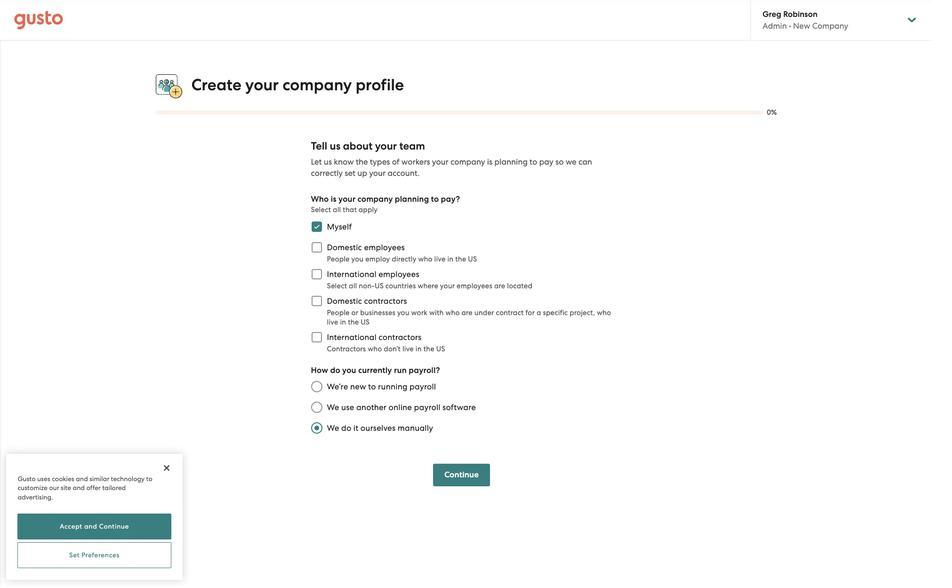 Task type: vqa. For each thing, say whether or not it's contained in the screenshot.
'Gusto' in As a Gusto member, you get 20% off your first 6 months of bookkeeping with Bench.
no



Task type: locate. For each thing, give the bounding box(es) containing it.
in
[[447, 255, 454, 264], [340, 318, 346, 327], [416, 345, 422, 354]]

all left 'non-'
[[349, 282, 357, 291]]

payroll for online
[[414, 403, 441, 413]]

international employees
[[327, 270, 419, 279]]

live up the select all non-us countries where your employees are located
[[434, 255, 446, 264]]

contractors up don't
[[379, 333, 422, 342]]

we left it at left bottom
[[327, 424, 339, 433]]

live right don't
[[402, 345, 414, 354]]

we're
[[327, 382, 348, 392]]

you
[[351, 255, 364, 264], [397, 309, 409, 317], [342, 366, 356, 376]]

in up the select all non-us countries where your employees are located
[[447, 255, 454, 264]]

0 horizontal spatial company
[[283, 75, 352, 95]]

1 vertical spatial employees
[[379, 270, 419, 279]]

offer
[[86, 484, 101, 492]]

1 horizontal spatial are
[[494, 282, 505, 291]]

to inside tell us about your team let us know the types of workers your company is planning to pay so we can correctly set up your account.
[[530, 157, 537, 167]]

up
[[357, 169, 367, 178]]

domestic for domestic contractors
[[327, 297, 362, 306]]

all left that
[[333, 206, 341, 214]]

1 vertical spatial international
[[327, 333, 377, 342]]

we're new to running payroll
[[327, 382, 436, 392]]

international contractors
[[327, 333, 422, 342]]

project,
[[570, 309, 595, 317]]

tell
[[311, 140, 327, 153]]

who right 'project,'
[[597, 309, 611, 317]]

manually
[[398, 424, 433, 433]]

uses
[[37, 475, 50, 483]]

in up contractors
[[340, 318, 346, 327]]

live inside people or businesses you work with who are under contract for a specific project, who live in the us
[[327, 318, 338, 327]]

0 horizontal spatial in
[[340, 318, 346, 327]]

home image
[[14, 11, 63, 29]]

international up contractors
[[327, 333, 377, 342]]

1 horizontal spatial in
[[416, 345, 422, 354]]

1 vertical spatial planning
[[395, 195, 429, 204]]

2 vertical spatial and
[[84, 523, 97, 531]]

1 vertical spatial all
[[349, 282, 357, 291]]

0 vertical spatial employees
[[364, 243, 405, 252]]

to inside who is your company planning to pay? select all that apply
[[431, 195, 439, 204]]

1 domestic from the top
[[327, 243, 362, 252]]

employees up under
[[457, 282, 492, 291]]

profile
[[356, 75, 404, 95]]

about
[[343, 140, 373, 153]]

1 horizontal spatial company
[[358, 195, 393, 204]]

2 vertical spatial live
[[402, 345, 414, 354]]

people for domestic contractors
[[327, 309, 350, 317]]

0 vertical spatial is
[[487, 157, 492, 167]]

1 vertical spatial payroll
[[414, 403, 441, 413]]

us up correctly
[[324, 157, 332, 167]]

payroll down payroll?
[[410, 382, 436, 392]]

admin
[[763, 21, 787, 31]]

how
[[311, 366, 328, 376]]

employees up employ
[[364, 243, 405, 252]]

all
[[333, 206, 341, 214], [349, 282, 357, 291]]

live
[[434, 255, 446, 264], [327, 318, 338, 327], [402, 345, 414, 354]]

1 vertical spatial are
[[462, 309, 473, 317]]

select up domestic contractors checkbox
[[327, 282, 347, 291]]

you down the domestic employees
[[351, 255, 364, 264]]

1 horizontal spatial planning
[[494, 157, 528, 167]]

team
[[399, 140, 425, 153]]

we left use
[[327, 403, 339, 413]]

preferences
[[82, 552, 120, 559]]

do right how
[[330, 366, 340, 376]]

people left or
[[327, 309, 350, 317]]

1 horizontal spatial do
[[341, 424, 351, 433]]

run
[[394, 366, 407, 376]]

how do you currently run payroll?
[[311, 366, 440, 376]]

and
[[76, 475, 88, 483], [73, 484, 85, 492], [84, 523, 97, 531]]

all inside who is your company planning to pay? select all that apply
[[333, 206, 341, 214]]

types
[[370, 157, 390, 167]]

contractors for international contractors
[[379, 333, 422, 342]]

company inside who is your company planning to pay? select all that apply
[[358, 195, 393, 204]]

0 vertical spatial domestic
[[327, 243, 362, 252]]

in up payroll?
[[416, 345, 422, 354]]

to right technology
[[146, 475, 152, 483]]

who down international contractors
[[368, 345, 382, 354]]

2 domestic from the top
[[327, 297, 362, 306]]

payroll?
[[409, 366, 440, 376]]

we
[[327, 403, 339, 413], [327, 424, 339, 433]]

1 vertical spatial continue
[[99, 523, 129, 531]]

you left work
[[397, 309, 409, 317]]

new
[[350, 382, 366, 392]]

1 people from the top
[[327, 255, 350, 264]]

2 horizontal spatial company
[[451, 157, 485, 167]]

directly
[[392, 255, 416, 264]]

your inside who is your company planning to pay? select all that apply
[[339, 195, 356, 204]]

can
[[579, 157, 592, 167]]

who right directly
[[418, 255, 433, 264]]

don't
[[384, 345, 401, 354]]

are
[[494, 282, 505, 291], [462, 309, 473, 317]]

0 vertical spatial company
[[283, 75, 352, 95]]

technology
[[111, 475, 145, 483]]

0 vertical spatial we
[[327, 403, 339, 413]]

international up 'non-'
[[327, 270, 377, 279]]

planning down account.
[[395, 195, 429, 204]]

people inside people or businesses you work with who are under contract for a specific project, who live in the us
[[327, 309, 350, 317]]

1 vertical spatial and
[[73, 484, 85, 492]]

1 vertical spatial do
[[341, 424, 351, 433]]

is inside tell us about your team let us know the types of workers your company is planning to pay so we can correctly set up your account.
[[487, 157, 492, 167]]

payroll for running
[[410, 382, 436, 392]]

2 people from the top
[[327, 309, 350, 317]]

payroll up manually
[[414, 403, 441, 413]]

accept and continue button
[[18, 514, 171, 540]]

select
[[311, 206, 331, 214], [327, 282, 347, 291]]

us right "tell" at top
[[330, 140, 340, 153]]

your right the workers
[[432, 157, 449, 167]]

your down types
[[369, 169, 386, 178]]

1 vertical spatial we
[[327, 424, 339, 433]]

similar
[[90, 475, 109, 483]]

your
[[245, 75, 279, 95], [375, 140, 397, 153], [432, 157, 449, 167], [369, 169, 386, 178], [339, 195, 356, 204], [440, 282, 455, 291]]

to left pay?
[[431, 195, 439, 204]]

you up new
[[342, 366, 356, 376]]

work
[[411, 309, 428, 317]]

people
[[327, 255, 350, 264], [327, 309, 350, 317]]

domestic up or
[[327, 297, 362, 306]]

is
[[487, 157, 492, 167], [331, 195, 337, 204]]

1 vertical spatial contractors
[[379, 333, 422, 342]]

0 horizontal spatial are
[[462, 309, 473, 317]]

0 horizontal spatial do
[[330, 366, 340, 376]]

people up international employees option
[[327, 255, 350, 264]]

to inside gusto uses cookies and similar technology to customize our site and offer tailored advertising.
[[146, 475, 152, 483]]

who right the with
[[445, 309, 460, 317]]

your up that
[[339, 195, 356, 204]]

select down who
[[311, 206, 331, 214]]

0 vertical spatial payroll
[[410, 382, 436, 392]]

us
[[468, 255, 477, 264], [375, 282, 384, 291], [361, 318, 370, 327], [436, 345, 445, 354]]

us
[[330, 140, 340, 153], [324, 157, 332, 167]]

0 vertical spatial in
[[447, 255, 454, 264]]

non-
[[359, 282, 375, 291]]

gusto uses cookies and similar technology to customize our site and offer tailored advertising.
[[18, 475, 152, 501]]

do for we
[[341, 424, 351, 433]]

planning inside tell us about your team let us know the types of workers your company is planning to pay so we can correctly set up your account.
[[494, 157, 528, 167]]

where
[[418, 282, 438, 291]]

gusto
[[18, 475, 36, 483]]

do left it at left bottom
[[341, 424, 351, 433]]

2 we from the top
[[327, 424, 339, 433]]

0 vertical spatial all
[[333, 206, 341, 214]]

and right accept
[[84, 523, 97, 531]]

2 vertical spatial in
[[416, 345, 422, 354]]

1 horizontal spatial all
[[349, 282, 357, 291]]

specific
[[543, 309, 568, 317]]

0 vertical spatial planning
[[494, 157, 528, 167]]

employees
[[364, 243, 405, 252], [379, 270, 419, 279], [457, 282, 492, 291]]

Domestic contractors checkbox
[[306, 291, 327, 312]]

pay?
[[441, 195, 460, 204]]

planning
[[494, 157, 528, 167], [395, 195, 429, 204]]

the down or
[[348, 318, 359, 327]]

1 international from the top
[[327, 270, 377, 279]]

0 horizontal spatial planning
[[395, 195, 429, 204]]

are inside people or businesses you work with who are under contract for a specific project, who live in the us
[[462, 309, 473, 317]]

2 vertical spatial company
[[358, 195, 393, 204]]

employees up countries
[[379, 270, 419, 279]]

that
[[343, 206, 357, 214]]

1 vertical spatial people
[[327, 309, 350, 317]]

and up offer
[[76, 475, 88, 483]]

our
[[49, 484, 59, 492]]

set preferences
[[69, 552, 120, 559]]

the up up
[[356, 157, 368, 167]]

correctly
[[311, 169, 343, 178]]

do
[[330, 366, 340, 376], [341, 424, 351, 433]]

cookies
[[52, 475, 74, 483]]

contractors
[[364, 297, 407, 306], [379, 333, 422, 342]]

and inside button
[[84, 523, 97, 531]]

continue
[[444, 470, 479, 480], [99, 523, 129, 531]]

the up payroll?
[[424, 345, 434, 354]]

0 vertical spatial select
[[311, 206, 331, 214]]

0 vertical spatial do
[[330, 366, 340, 376]]

0 horizontal spatial all
[[333, 206, 341, 214]]

are left 'located'
[[494, 282, 505, 291]]

contractors up businesses
[[364, 297, 407, 306]]

to left pay
[[530, 157, 537, 167]]

1 vertical spatial company
[[451, 157, 485, 167]]

0 horizontal spatial live
[[327, 318, 338, 327]]

1 we from the top
[[327, 403, 339, 413]]

2 international from the top
[[327, 333, 377, 342]]

contractors who don't live in the us
[[327, 345, 445, 354]]

and right site
[[73, 484, 85, 492]]

0 vertical spatial contractors
[[364, 297, 407, 306]]

0 vertical spatial are
[[494, 282, 505, 291]]

planning left pay
[[494, 157, 528, 167]]

people or businesses you work with who are under contract for a specific project, who live in the us
[[327, 309, 611, 327]]

pay
[[539, 157, 554, 167]]

1 vertical spatial is
[[331, 195, 337, 204]]

0 vertical spatial continue
[[444, 470, 479, 480]]

0 vertical spatial live
[[434, 255, 446, 264]]

0 horizontal spatial is
[[331, 195, 337, 204]]

1 horizontal spatial is
[[487, 157, 492, 167]]

who
[[418, 255, 433, 264], [445, 309, 460, 317], [597, 309, 611, 317], [368, 345, 382, 354]]

1 vertical spatial live
[[327, 318, 338, 327]]

1 vertical spatial you
[[397, 309, 409, 317]]

1 vertical spatial domestic
[[327, 297, 362, 306]]

1 vertical spatial in
[[340, 318, 346, 327]]

domestic
[[327, 243, 362, 252], [327, 297, 362, 306]]

0 vertical spatial international
[[327, 270, 377, 279]]

domestic down myself at the left
[[327, 243, 362, 252]]

We do it ourselves manually radio
[[306, 418, 327, 439]]

live up international contractors checkbox
[[327, 318, 338, 327]]

0 vertical spatial people
[[327, 255, 350, 264]]

are left under
[[462, 309, 473, 317]]

in inside people or businesses you work with who are under contract for a specific project, who live in the us
[[340, 318, 346, 327]]

international
[[327, 270, 377, 279], [327, 333, 377, 342]]

people for domestic employees
[[327, 255, 350, 264]]



Task type: describe. For each thing, give the bounding box(es) containing it.
workers
[[401, 157, 430, 167]]

International employees checkbox
[[306, 264, 327, 285]]

1 vertical spatial us
[[324, 157, 332, 167]]

contractors for domestic contractors
[[364, 297, 407, 306]]

We're new to running payroll radio
[[306, 377, 327, 397]]

located
[[507, 282, 532, 291]]

account.
[[388, 169, 420, 178]]

international for international employees
[[327, 270, 377, 279]]

countries
[[385, 282, 416, 291]]

to right new
[[368, 382, 376, 392]]

your right the create
[[245, 75, 279, 95]]

accept
[[60, 523, 82, 531]]

employ
[[365, 255, 390, 264]]

contractors
[[327, 345, 366, 354]]

use
[[341, 403, 354, 413]]

we for we do it ourselves manually
[[327, 424, 339, 433]]

0 vertical spatial you
[[351, 255, 364, 264]]

people you employ directly who live in the us
[[327, 255, 477, 264]]

running
[[378, 382, 408, 392]]

the inside tell us about your team let us know the types of workers your company is planning to pay so we can correctly set up your account.
[[356, 157, 368, 167]]

2 horizontal spatial in
[[447, 255, 454, 264]]

the inside people or businesses you work with who are under contract for a specific project, who live in the us
[[348, 318, 359, 327]]

we for we use another online payroll software
[[327, 403, 339, 413]]

new
[[793, 21, 810, 31]]

myself
[[327, 222, 352, 232]]

customize
[[18, 484, 47, 492]]

greg
[[763, 9, 781, 19]]

Myself checkbox
[[306, 217, 327, 237]]

continue button
[[433, 464, 490, 487]]

domestic contractors
[[327, 297, 407, 306]]

1 vertical spatial select
[[327, 282, 347, 291]]

currently
[[358, 366, 392, 376]]

create
[[191, 75, 242, 95]]

0 vertical spatial us
[[330, 140, 340, 153]]

we do it ourselves manually
[[327, 424, 433, 433]]

2 vertical spatial employees
[[457, 282, 492, 291]]

for
[[526, 309, 535, 317]]

International contractors checkbox
[[306, 327, 327, 348]]

ourselves
[[361, 424, 396, 433]]

who
[[311, 195, 329, 204]]

contract
[[496, 309, 524, 317]]

we
[[566, 157, 577, 167]]

us inside people or businesses you work with who are under contract for a specific project, who live in the us
[[361, 318, 370, 327]]

businesses
[[360, 309, 396, 317]]

employees for international employees
[[379, 270, 419, 279]]

We use another online payroll software radio
[[306, 397, 327, 418]]

tailored
[[102, 484, 126, 492]]

Domestic employees checkbox
[[306, 237, 327, 258]]

your up types
[[375, 140, 397, 153]]

select inside who is your company planning to pay? select all that apply
[[311, 206, 331, 214]]

apply
[[359, 206, 378, 214]]

the up the select all non-us countries where your employees are located
[[455, 255, 466, 264]]

under
[[474, 309, 494, 317]]

set preferences button
[[18, 543, 171, 569]]

0 vertical spatial and
[[76, 475, 88, 483]]

know
[[334, 157, 354, 167]]

0%
[[767, 108, 777, 117]]

set
[[69, 552, 80, 559]]

2 vertical spatial you
[[342, 366, 356, 376]]

company
[[812, 21, 848, 31]]

greg robinson admin • new company
[[763, 9, 848, 31]]

1 horizontal spatial continue
[[444, 470, 479, 480]]

international for international contractors
[[327, 333, 377, 342]]

advertising.
[[18, 494, 53, 501]]

so
[[556, 157, 564, 167]]

employees for domestic employees
[[364, 243, 405, 252]]

1 horizontal spatial live
[[402, 345, 414, 354]]

do for how
[[330, 366, 340, 376]]

0 horizontal spatial continue
[[99, 523, 129, 531]]

your right "where"
[[440, 282, 455, 291]]

we use another online payroll software
[[327, 403, 476, 413]]

set
[[345, 169, 356, 178]]

create your company profile
[[191, 75, 404, 95]]

with
[[429, 309, 444, 317]]

accept and continue
[[60, 523, 129, 531]]

another
[[356, 403, 387, 413]]

site
[[61, 484, 71, 492]]

robinson
[[783, 9, 818, 19]]

it
[[353, 424, 358, 433]]

planning inside who is your company planning to pay? select all that apply
[[395, 195, 429, 204]]

2 horizontal spatial live
[[434, 255, 446, 264]]

you inside people or businesses you work with who are under contract for a specific project, who live in the us
[[397, 309, 409, 317]]

select all non-us countries where your employees are located
[[327, 282, 532, 291]]

domestic employees
[[327, 243, 405, 252]]

•
[[789, 21, 791, 31]]

is inside who is your company planning to pay? select all that apply
[[331, 195, 337, 204]]

let
[[311, 157, 322, 167]]

or
[[351, 309, 358, 317]]

domestic for domestic employees
[[327, 243, 362, 252]]

online
[[389, 403, 412, 413]]

who is your company planning to pay? select all that apply
[[311, 195, 460, 214]]

of
[[392, 157, 400, 167]]

tell us about your team let us know the types of workers your company is planning to pay so we can correctly set up your account.
[[311, 140, 592, 178]]

software
[[443, 403, 476, 413]]

a
[[537, 309, 541, 317]]

company inside tell us about your team let us know the types of workers your company is planning to pay so we can correctly set up your account.
[[451, 157, 485, 167]]



